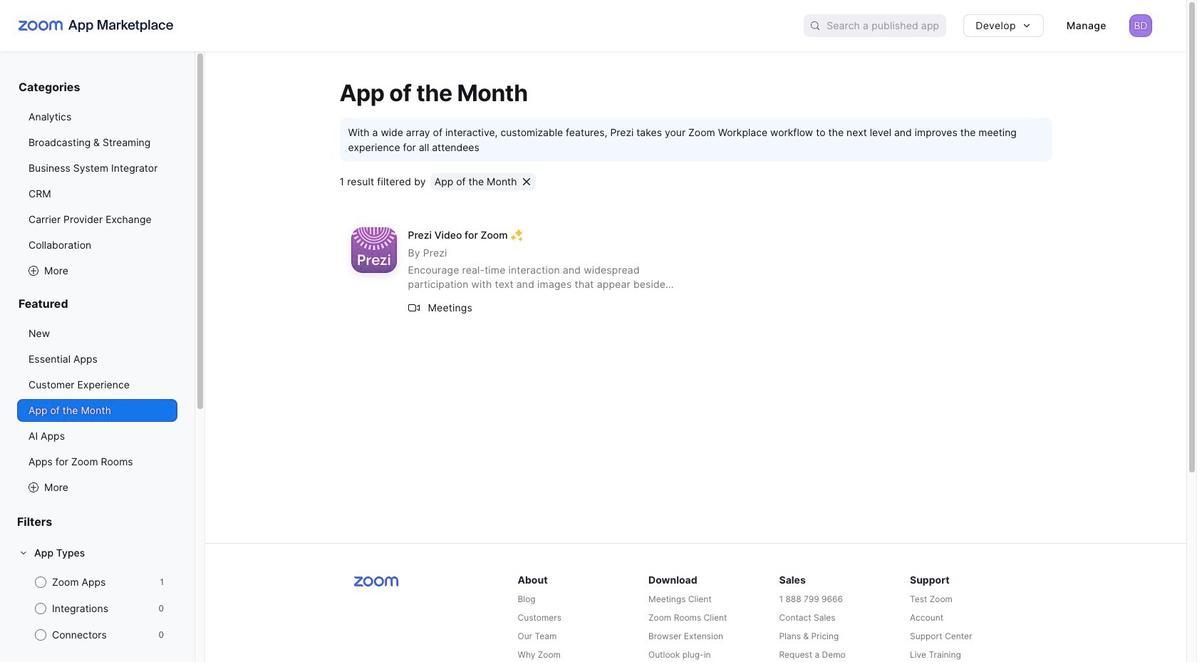 Task type: vqa. For each thing, say whether or not it's contained in the screenshot.
5
no



Task type: locate. For each thing, give the bounding box(es) containing it.
banner
[[0, 0, 1187, 51]]

Search text field
[[827, 15, 947, 36]]

current user is barb dwyer element
[[1130, 14, 1153, 37]]



Task type: describe. For each thing, give the bounding box(es) containing it.
search a published app element
[[804, 14, 947, 37]]



